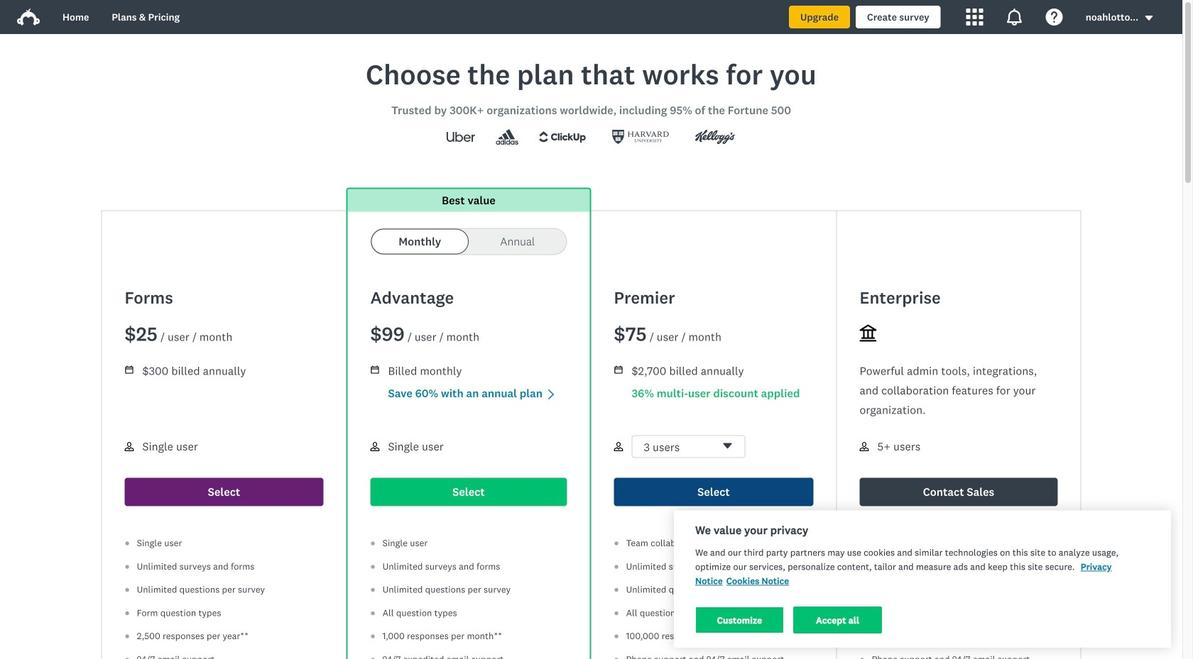 Task type: vqa. For each thing, say whether or not it's contained in the screenshot.
Right arrow IMAGE
yes



Task type: locate. For each thing, give the bounding box(es) containing it.
calendar icon image
[[125, 365, 134, 375], [370, 365, 380, 375], [614, 365, 623, 375], [125, 366, 133, 374], [371, 366, 379, 374], [615, 366, 623, 374]]

kellogg's image
[[682, 126, 749, 148]]

2 user image from the left
[[370, 443, 380, 452]]

1 user image from the left
[[125, 443, 134, 452]]

harvard image
[[599, 126, 682, 148]]

dropdown arrow icon image
[[1144, 13, 1154, 23], [1146, 16, 1153, 21]]

1 horizontal spatial user image
[[370, 443, 380, 452]]

right arrow image
[[545, 389, 557, 401]]

products icon image
[[967, 9, 984, 26], [967, 9, 984, 26]]

user image
[[125, 443, 134, 452], [370, 443, 380, 452]]

0 horizontal spatial user image
[[614, 443, 623, 452]]

building icon image
[[860, 325, 877, 342]]

notification center icon image
[[1006, 9, 1023, 26]]

1 horizontal spatial user image
[[860, 443, 869, 452]]

user image
[[614, 443, 623, 452], [860, 443, 869, 452]]

2 user image from the left
[[860, 443, 869, 452]]

help icon image
[[1046, 9, 1063, 26]]

brand logo image
[[17, 6, 40, 28], [17, 9, 40, 26]]

0 horizontal spatial user image
[[125, 443, 134, 452]]



Task type: describe. For each thing, give the bounding box(es) containing it.
uber image
[[434, 126, 488, 148]]

1 user image from the left
[[614, 443, 623, 452]]

1 brand logo image from the top
[[17, 6, 40, 28]]

Select Menu field
[[632, 436, 745, 459]]

clickup image
[[526, 126, 599, 148]]

2 brand logo image from the top
[[17, 9, 40, 26]]

adidas image
[[488, 129, 526, 145]]



